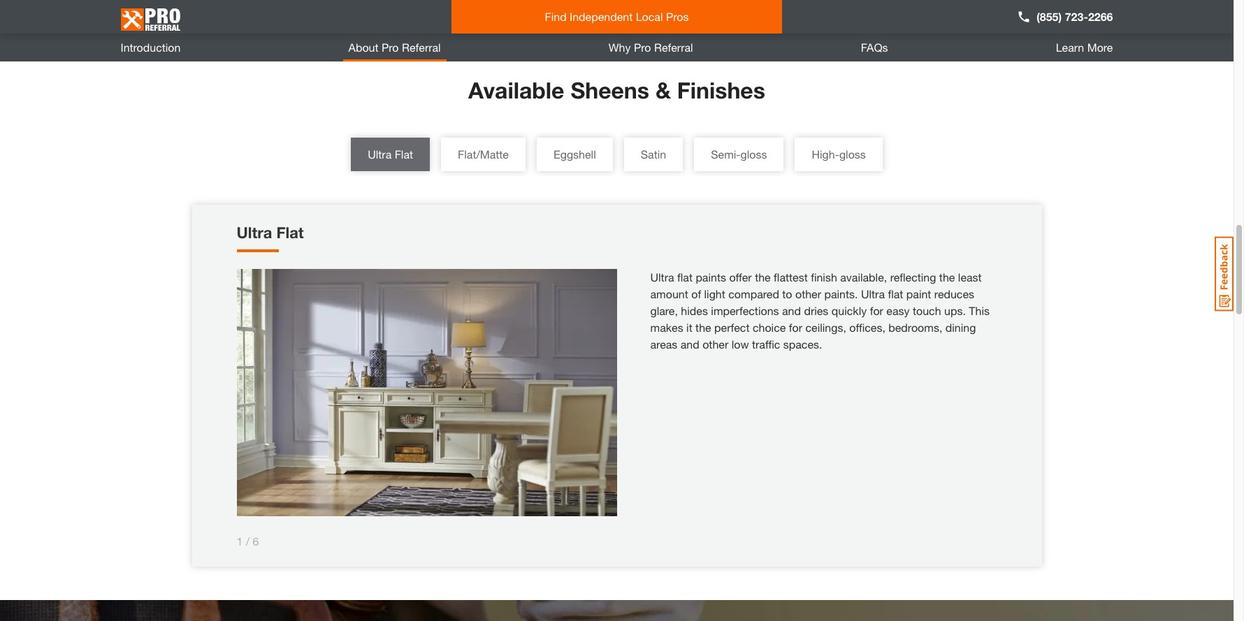 Task type: locate. For each thing, give the bounding box(es) containing it.
introduction
[[121, 41, 181, 54]]

faqs
[[861, 41, 889, 54]]

1 pro from the left
[[382, 41, 399, 54]]

finishes
[[677, 77, 766, 103]]

high-gloss
[[812, 148, 866, 161]]

available,
[[841, 271, 888, 284]]

2 referral from the left
[[655, 41, 693, 54]]

the right it
[[696, 321, 712, 334]]

0 horizontal spatial for
[[789, 321, 803, 334]]

low
[[732, 338, 749, 351]]

eggshell button
[[537, 138, 613, 171]]

choice
[[753, 321, 786, 334]]

1
[[237, 535, 243, 548]]

0 horizontal spatial referral
[[402, 41, 441, 54]]

and down it
[[681, 338, 700, 351]]

and down to
[[782, 304, 801, 317]]

offer
[[730, 271, 752, 284]]

0 vertical spatial flat
[[395, 148, 413, 161]]

gloss
[[741, 148, 767, 161], [840, 148, 866, 161]]

2 horizontal spatial the
[[940, 271, 956, 284]]

referral for about pro referral
[[402, 41, 441, 54]]

compared
[[729, 287, 780, 301]]

ultra flat
[[368, 148, 413, 161], [237, 224, 304, 242]]

1 vertical spatial and
[[681, 338, 700, 351]]

referral right "about"
[[402, 41, 441, 54]]

0 horizontal spatial gloss
[[741, 148, 767, 161]]

light
[[705, 287, 726, 301]]

referral for why pro referral
[[655, 41, 693, 54]]

gloss for semi-
[[741, 148, 767, 161]]

flat inside button
[[395, 148, 413, 161]]

2 pro from the left
[[634, 41, 651, 54]]

(855) 723-2266
[[1037, 10, 1114, 23]]

0 horizontal spatial ultra flat
[[237, 224, 304, 242]]

about
[[349, 41, 379, 54]]

0 horizontal spatial and
[[681, 338, 700, 351]]

flat
[[395, 148, 413, 161], [277, 224, 304, 242]]

2266
[[1089, 10, 1114, 23]]

1 horizontal spatial gloss
[[840, 148, 866, 161]]

1 vertical spatial for
[[789, 321, 803, 334]]

ultra
[[368, 148, 392, 161], [237, 224, 272, 242], [651, 271, 675, 284], [861, 287, 885, 301]]

satin button
[[624, 138, 683, 171]]

1 referral from the left
[[402, 41, 441, 54]]

offices,
[[850, 321, 886, 334]]

dining
[[946, 321, 976, 334]]

referral down pros
[[655, 41, 693, 54]]

6
[[253, 535, 259, 548]]

pro referral logo image
[[121, 3, 180, 37]]

ultra flat inside button
[[368, 148, 413, 161]]

1 horizontal spatial other
[[796, 287, 822, 301]]

the
[[755, 271, 771, 284], [940, 271, 956, 284], [696, 321, 712, 334]]

the up the "reduces"
[[940, 271, 956, 284]]

pro for why
[[634, 41, 651, 54]]

flat/matte button
[[441, 138, 526, 171]]

makes
[[651, 321, 684, 334]]

723-
[[1066, 10, 1089, 23]]

more
[[1088, 41, 1114, 54]]

and
[[782, 304, 801, 317], [681, 338, 700, 351]]

why pro referral
[[609, 41, 693, 54]]

1 horizontal spatial ultra flat
[[368, 148, 413, 161]]

0 vertical spatial and
[[782, 304, 801, 317]]

spaces.
[[784, 338, 823, 351]]

1 horizontal spatial pro
[[634, 41, 651, 54]]

1 gloss from the left
[[741, 148, 767, 161]]

find independent local pros
[[545, 10, 689, 23]]

0 vertical spatial for
[[870, 304, 884, 317]]

1 vertical spatial flat
[[277, 224, 304, 242]]

0 vertical spatial ultra flat
[[368, 148, 413, 161]]

for up the spaces. on the bottom
[[789, 321, 803, 334]]

pro for about
[[382, 41, 399, 54]]

pro
[[382, 41, 399, 54], [634, 41, 651, 54]]

amount
[[651, 287, 689, 301]]

flat up easy
[[888, 287, 904, 301]]

dries
[[804, 304, 829, 317]]

flat up of
[[678, 271, 693, 284]]

gloss for high-
[[840, 148, 866, 161]]

0 horizontal spatial flat
[[277, 224, 304, 242]]

(855) 723-2266 link
[[1018, 8, 1114, 25]]

1 horizontal spatial flat
[[395, 148, 413, 161]]

gloss inside button
[[840, 148, 866, 161]]

flat
[[678, 271, 693, 284], [888, 287, 904, 301]]

referral
[[402, 41, 441, 54], [655, 41, 693, 54]]

find
[[545, 10, 567, 23]]

gloss inside button
[[741, 148, 767, 161]]

to
[[783, 287, 793, 301]]

other
[[796, 287, 822, 301], [703, 338, 729, 351]]

0 horizontal spatial pro
[[382, 41, 399, 54]]

pro right "about"
[[382, 41, 399, 54]]

1 vertical spatial other
[[703, 338, 729, 351]]

semi-gloss button
[[695, 138, 784, 171]]

touch
[[913, 304, 942, 317]]

other down perfect
[[703, 338, 729, 351]]

independent
[[570, 10, 633, 23]]

1 / 6
[[237, 535, 259, 548]]

other up dries
[[796, 287, 822, 301]]

find independent local pros button
[[452, 0, 783, 34]]

semi-
[[711, 148, 741, 161]]

flat/matte
[[458, 148, 509, 161]]

easy
[[887, 304, 910, 317]]

for
[[870, 304, 884, 317], [789, 321, 803, 334]]

1 vertical spatial ultra flat
[[237, 224, 304, 242]]

1 horizontal spatial flat
[[888, 287, 904, 301]]

for up offices,
[[870, 304, 884, 317]]

0 horizontal spatial other
[[703, 338, 729, 351]]

1 horizontal spatial the
[[755, 271, 771, 284]]

1 horizontal spatial referral
[[655, 41, 693, 54]]

2 gloss from the left
[[840, 148, 866, 161]]

about pro referral
[[349, 41, 441, 54]]

the up the compared
[[755, 271, 771, 284]]

pro right why
[[634, 41, 651, 54]]

0 horizontal spatial flat
[[678, 271, 693, 284]]

semi-gloss
[[711, 148, 767, 161]]

paints
[[696, 271, 727, 284]]



Task type: describe. For each thing, give the bounding box(es) containing it.
perfect
[[715, 321, 750, 334]]

paints.
[[825, 287, 858, 301]]

local
[[636, 10, 663, 23]]

high-
[[812, 148, 840, 161]]

1 horizontal spatial and
[[782, 304, 801, 317]]

reduces
[[935, 287, 975, 301]]

of
[[692, 287, 701, 301]]

an ultra flat lavender painted accent wall in a dining room image
[[237, 269, 617, 516]]

(855)
[[1037, 10, 1062, 23]]

feedback link image
[[1215, 236, 1234, 312]]

/
[[246, 535, 250, 548]]

finish
[[811, 271, 838, 284]]

reflecting
[[891, 271, 937, 284]]

available
[[469, 77, 565, 103]]

bedrooms,
[[889, 321, 943, 334]]

0 vertical spatial flat
[[678, 271, 693, 284]]

flattest
[[774, 271, 808, 284]]

&
[[656, 77, 671, 103]]

ceilings,
[[806, 321, 847, 334]]

quickly
[[832, 304, 867, 317]]

learn
[[1056, 41, 1085, 54]]

0 vertical spatial other
[[796, 287, 822, 301]]

sheens
[[571, 77, 650, 103]]

ups.
[[945, 304, 966, 317]]

this
[[969, 304, 990, 317]]

imperfections
[[711, 304, 779, 317]]

areas
[[651, 338, 678, 351]]

ultra inside ultra flat button
[[368, 148, 392, 161]]

ultra flat button
[[351, 138, 430, 171]]

1 vertical spatial flat
[[888, 287, 904, 301]]

least
[[959, 271, 982, 284]]

available sheens & finishes
[[469, 77, 766, 103]]

hides
[[681, 304, 708, 317]]

why
[[609, 41, 631, 54]]

paint
[[907, 287, 932, 301]]

glare,
[[651, 304, 678, 317]]

ultra flat paints offer the flattest finish available, reflecting the least amount of light compared to other paints. ultra flat paint reduces glare, hides imperfections and dries quickly for easy touch ups. this makes it the perfect choice for ceilings, offices, bedrooms, dining areas and other low traffic spaces.
[[651, 271, 990, 351]]

1 horizontal spatial for
[[870, 304, 884, 317]]

satin
[[641, 148, 667, 161]]

eggshell
[[554, 148, 596, 161]]

traffic
[[752, 338, 781, 351]]

learn more
[[1056, 41, 1114, 54]]

pros
[[666, 10, 689, 23]]

high-gloss button
[[795, 138, 883, 171]]

0 horizontal spatial the
[[696, 321, 712, 334]]

it
[[687, 321, 693, 334]]



Task type: vqa. For each thing, say whether or not it's contained in the screenshot.
Referral associated with Why Pro Referral
yes



